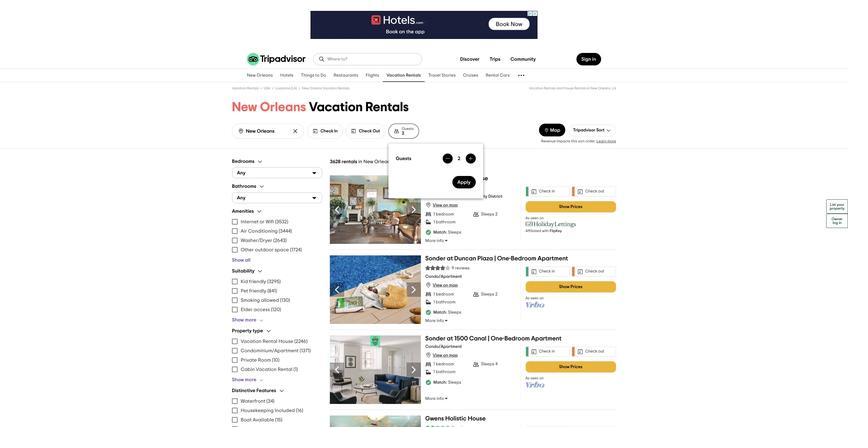 Task type: locate. For each thing, give the bounding box(es) containing it.
rental left "cars"
[[486, 73, 499, 78]]

0 vertical spatial prices
[[571, 205, 583, 209]]

rentals left usa
[[247, 87, 259, 90]]

1 1 bedroom from the top
[[434, 212, 455, 217]]

show prices button
[[526, 201, 617, 213], [526, 282, 617, 293], [526, 362, 617, 373]]

1 vertical spatial private
[[241, 358, 257, 363]]

1 horizontal spatial vacation rentals
[[387, 73, 421, 78]]

| for canal
[[488, 336, 490, 342]]

2 as from the top
[[526, 297, 530, 300]]

this
[[572, 139, 578, 143]]

0 vertical spatial room
[[441, 195, 452, 199]]

more info for plaza
[[426, 319, 444, 324]]

show prices button for sonder at duncan plaza | one-bedroom apartment
[[526, 282, 617, 293]]

2 menu from the top
[[232, 277, 323, 315]]

menu containing vacation rental house (2246)
[[232, 337, 323, 375]]

pet
[[241, 289, 248, 294]]

2 vertical spatial view on map
[[433, 354, 458, 358]]

reviews right "9"
[[455, 266, 470, 271]]

friendly up pet friendly (841)
[[249, 279, 266, 284]]

3 show prices from the top
[[560, 365, 583, 370]]

2 more info from the top
[[426, 319, 444, 324]]

view on map
[[433, 203, 458, 208], [433, 284, 458, 288], [433, 354, 458, 358]]

3 group from the top
[[232, 209, 323, 264]]

3 view on map button from the top
[[426, 352, 458, 359]]

1 view on map button from the top
[[426, 202, 458, 208]]

air
[[241, 229, 247, 234]]

0 vertical spatial rental
[[486, 73, 499, 78]]

3 show prices button from the top
[[526, 362, 617, 373]]

0 vertical spatial show more button
[[232, 317, 267, 323]]

2 vertical spatial as seen on
[[526, 377, 544, 381]]

3 check in from the top
[[539, 350, 555, 354]]

1
[[434, 212, 435, 217], [434, 220, 435, 225], [434, 293, 435, 297], [434, 300, 435, 305], [434, 363, 435, 367], [434, 370, 435, 375]]

check in for sonder at duncan plaza | one-bedroom apartment
[[539, 270, 555, 274]]

rental up condominium/apartment
[[263, 339, 278, 344]]

more info for canal
[[426, 397, 444, 401]]

any
[[237, 171, 246, 176], [237, 196, 246, 201]]

0 horizontal spatial |
[[488, 336, 490, 342]]

1 bedroom for sonder
[[434, 293, 455, 297]]

condo/apartment down "9"
[[426, 275, 462, 279]]

bedroom for plaza
[[511, 256, 537, 262]]

reviews
[[455, 186, 470, 191], [455, 266, 470, 271]]

2 vertical spatial check in
[[539, 350, 555, 354]]

view on map down 1500
[[433, 354, 458, 358]]

show prices for sonder at duncan plaza | one-bedroom apartment
[[560, 285, 583, 289]]

travel stories link
[[425, 69, 460, 82]]

2 inside guests 2
[[402, 131, 405, 136]]

1 vertical spatial search image
[[238, 128, 244, 134]]

2 reviews from the top
[[455, 266, 470, 271]]

2 view from the top
[[433, 284, 443, 288]]

| right the plaza
[[495, 256, 496, 262]]

3 out from the top
[[599, 350, 605, 354]]

1 vertical spatial bedroom
[[505, 336, 530, 342]]

0 vertical spatial check in
[[539, 190, 555, 194]]

new orleans vacation rentals down new orleans vacation rentals link
[[232, 101, 409, 114]]

2 vertical spatial prices
[[571, 365, 583, 370]]

show prices button for sonder at 1500 canal | one-bedroom apartment
[[526, 362, 617, 373]]

1 out from the top
[[599, 190, 605, 194]]

orleans up usa link
[[257, 73, 273, 78]]

0 vertical spatial vacation rentals
[[387, 73, 421, 78]]

house for gwens holistic house
[[468, 416, 486, 422]]

friendly down kid friendly (3295)
[[249, 289, 267, 294]]

group containing suitability
[[232, 269, 323, 323]]

3 as from the top
[[526, 377, 530, 381]]

any down the bedrooms
[[237, 171, 246, 176]]

5 1 from the top
[[434, 363, 435, 367]]

0 vertical spatial sleeps 2
[[481, 212, 498, 217]]

0 vertical spatial apartment
[[538, 256, 568, 262]]

3628
[[330, 159, 341, 164]]

louisiana
[[275, 87, 291, 90]]

3628 rentals in new orleans.
[[330, 159, 394, 164]]

other
[[241, 248, 254, 253]]

1 show more button from the top
[[232, 317, 267, 323]]

conditioning
[[248, 229, 278, 234]]

sonder at duncan plaza | one-bedroom apartment
[[426, 256, 568, 262]]

match: sleeps for at
[[434, 311, 462, 315]]

menu containing internet or wifi (3532)
[[232, 217, 323, 255]]

apply
[[458, 180, 471, 185]]

as seen on
[[526, 216, 544, 220], [526, 297, 544, 300], [526, 377, 544, 381]]

view on map button down "9"
[[426, 282, 458, 289]]

waterfront (34)
[[241, 399, 275, 404]]

at left 1500
[[447, 336, 453, 342]]

0 vertical spatial 1 bedroom
[[434, 212, 455, 217]]

search search field up the flights link
[[328, 56, 417, 62]]

vacation rentals for the bottommost vacation rentals link
[[232, 87, 259, 90]]

2 view on map button from the top
[[426, 282, 458, 289]]

vacation rentals link left the travel
[[383, 69, 425, 82]]

0 vertical spatial sonder
[[426, 256, 446, 262]]

1 match: from the top
[[434, 231, 447, 235]]

3 seen from the top
[[531, 377, 539, 381]]

3 prices from the top
[[571, 365, 583, 370]]

1 vertical spatial bedroom
[[436, 293, 455, 297]]

0 vertical spatial show prices button
[[526, 201, 617, 213]]

holistic right gwens
[[446, 416, 467, 422]]

one- for plaza
[[498, 256, 511, 262]]

0 vertical spatial view on map
[[433, 203, 458, 208]]

show more button down cabin
[[232, 377, 267, 383]]

any button
[[232, 167, 323, 179], [232, 192, 323, 204]]

sonder left duncan
[[426, 256, 446, 262]]

rental left the (1)
[[278, 367, 293, 372]]

2 vertical spatial view
[[433, 354, 443, 358]]

show prices button for nannys holistic house
[[526, 201, 617, 213]]

in
[[593, 57, 597, 62], [587, 87, 590, 90], [359, 159, 363, 164], [552, 190, 555, 194], [453, 195, 456, 199], [839, 221, 842, 225], [552, 270, 555, 274], [552, 350, 555, 354]]

2 bathroom from the top
[[436, 300, 456, 305]]

gwens holistic house, vacation rental in new orleans image
[[330, 416, 421, 428]]

internet
[[241, 220, 259, 225]]

amenities
[[232, 209, 254, 214]]

3 more from the top
[[426, 397, 436, 401]]

private for private room (10)
[[241, 358, 257, 363]]

district
[[489, 195, 503, 199]]

2 show prices button from the top
[[526, 282, 617, 293]]

6 1 from the top
[[434, 370, 435, 375]]

la
[[612, 87, 617, 90]]

1 vertical spatial info
[[437, 319, 444, 324]]

show more button for elder
[[232, 317, 267, 323]]

1 sonder from the top
[[426, 256, 446, 262]]

map down 1500
[[449, 354, 458, 358]]

0 vertical spatial reviews
[[455, 186, 470, 191]]

1 vertical spatial |
[[488, 336, 490, 342]]

house inside menu
[[279, 339, 293, 344]]

0 vertical spatial view on map button
[[426, 202, 458, 208]]

internet or wifi (3532)
[[241, 220, 288, 225]]

private
[[426, 195, 440, 199], [241, 358, 257, 363]]

3 view on map from the top
[[433, 354, 458, 358]]

bedroom for sonder
[[436, 293, 455, 297]]

2 view on map from the top
[[433, 284, 458, 288]]

(10)
[[272, 358, 280, 363]]

2 vertical spatial as
[[526, 377, 530, 381]]

private room in tremé, mid-city district
[[426, 195, 503, 199]]

room left tremé,
[[441, 195, 452, 199]]

out for nannys holistic house
[[599, 190, 605, 194]]

1 check in from the top
[[539, 190, 555, 194]]

included
[[275, 409, 295, 414]]

access
[[254, 308, 270, 313]]

1 1 bathroom from the top
[[434, 220, 456, 225]]

map down "9"
[[449, 284, 458, 288]]

0 vertical spatial condo/apartment
[[426, 275, 462, 279]]

property
[[830, 207, 845, 210]]

owner
[[832, 217, 843, 221]]

out
[[599, 190, 605, 194], [599, 270, 605, 274], [599, 350, 605, 354]]

0 vertical spatial 1 bathroom
[[434, 220, 456, 225]]

reviews down apply
[[455, 186, 470, 191]]

0 horizontal spatial vacation rentals link
[[232, 87, 259, 90]]

1 vertical spatial bathroom
[[436, 300, 456, 305]]

travel
[[429, 73, 441, 78]]

1 any button from the top
[[232, 167, 323, 179]]

flights link
[[362, 69, 383, 82]]

show more down cabin
[[232, 378, 257, 383]]

friendly for kid
[[249, 279, 266, 284]]

orleans for new orleans vacation rentals link
[[310, 87, 322, 90]]

0 vertical spatial view
[[433, 203, 443, 208]]

decrease image
[[446, 156, 451, 161]]

0 vertical spatial match:
[[434, 231, 447, 235]]

sonder at 1500 canal | one-bedroom apartment, vacation rental in new orleans image
[[330, 336, 421, 405]]

2 vertical spatial more info
[[426, 397, 444, 401]]

0 vertical spatial vrbo.com logo image
[[526, 302, 545, 308]]

1 prices from the top
[[571, 205, 583, 209]]

2 vertical spatial more
[[245, 378, 257, 383]]

2 1 bathroom from the top
[[434, 300, 456, 305]]

1 vertical spatial vacation rentals
[[232, 87, 259, 90]]

(1724)
[[290, 248, 302, 253]]

0 vertical spatial holistic
[[448, 176, 469, 182]]

1 vertical spatial view on map button
[[426, 282, 458, 289]]

0 vertical spatial friendly
[[249, 279, 266, 284]]

1 vertical spatial check in
[[539, 270, 555, 274]]

search image up the bedrooms
[[238, 128, 244, 134]]

or
[[260, 220, 265, 225]]

things to do
[[301, 73, 326, 78]]

3 info from the top
[[437, 397, 444, 401]]

show all
[[232, 258, 251, 263]]

2 out from the top
[[599, 270, 605, 274]]

1 vertical spatial friendly
[[249, 289, 267, 294]]

1 vertical spatial show more
[[232, 378, 257, 383]]

1 reviews from the top
[[455, 186, 470, 191]]

friendly
[[249, 279, 266, 284], [249, 289, 267, 294]]

2 sonder from the top
[[426, 336, 446, 342]]

2 vertical spatial match: sleeps
[[434, 381, 462, 385]]

1 vertical spatial sleeps 2
[[481, 293, 498, 297]]

house
[[564, 87, 574, 90], [470, 176, 488, 182], [279, 339, 293, 344], [468, 416, 486, 422]]

rentals inside vacation rentals link
[[406, 73, 421, 78]]

1 vertical spatial orleans
[[310, 87, 322, 90]]

1 check out from the top
[[586, 190, 605, 194]]

2 check out from the top
[[586, 270, 605, 274]]

1 match: sleeps from the top
[[434, 231, 462, 235]]

map
[[449, 203, 458, 208], [449, 284, 458, 288], [449, 354, 458, 358]]

3 1 bedroom from the top
[[434, 363, 455, 367]]

prices for sonder at duncan plaza | one-bedroom apartment
[[571, 285, 583, 289]]

1 vertical spatial match: sleeps
[[434, 311, 462, 315]]

1 sleeps 2 from the top
[[481, 212, 498, 217]]

1 vertical spatial map
[[449, 284, 458, 288]]

0 vertical spatial more
[[426, 239, 436, 243]]

1 show prices from the top
[[560, 205, 583, 209]]

menu
[[232, 217, 323, 255], [232, 277, 323, 315], [232, 337, 323, 375], [232, 397, 323, 428]]

more for canal
[[426, 397, 436, 401]]

2 any from the top
[[237, 196, 246, 201]]

1 view on map from the top
[[433, 203, 458, 208]]

9 reviews
[[452, 266, 470, 271]]

0 vertical spatial seen
[[531, 216, 539, 220]]

1 bedroom for nannys
[[434, 212, 455, 217]]

Search search field
[[328, 56, 417, 62], [246, 128, 288, 134]]

1 any from the top
[[237, 171, 246, 176]]

search search field left clear image
[[246, 128, 288, 134]]

usa
[[264, 87, 270, 90]]

2 show prices from the top
[[560, 285, 583, 289]]

vacation rentals left the travel
[[387, 73, 421, 78]]

2 seen from the top
[[531, 297, 539, 300]]

check out
[[586, 190, 605, 194], [586, 270, 605, 274], [586, 350, 605, 354]]

group
[[232, 159, 323, 179], [232, 184, 323, 204], [232, 209, 323, 264], [232, 269, 323, 323], [232, 328, 323, 383], [232, 388, 323, 428]]

menu containing kid friendly (3295)
[[232, 277, 323, 315]]

2 any button from the top
[[232, 192, 323, 204]]

bathroom for sonder
[[436, 300, 456, 305]]

view on map button down tremé,
[[426, 202, 458, 208]]

seen for canal
[[531, 377, 539, 381]]

| right canal
[[488, 336, 490, 342]]

as for canal
[[526, 377, 530, 381]]

2 map from the top
[[449, 284, 458, 288]]

3 map from the top
[[449, 354, 458, 358]]

more down cabin
[[245, 378, 257, 383]]

0 vertical spatial bedroom
[[436, 212, 455, 217]]

bathroom
[[436, 220, 456, 225], [436, 300, 456, 305], [436, 370, 456, 375]]

prices for nannys holistic house
[[571, 205, 583, 209]]

0 vertical spatial |
[[495, 256, 496, 262]]

1 vertical spatial match:
[[434, 311, 447, 315]]

1 vrbo.com logo image from the top
[[526, 302, 545, 308]]

new orleans vacation rentals
[[302, 87, 350, 90], [232, 101, 409, 114]]

2 vertical spatial map
[[449, 354, 458, 358]]

orleans down louisiana
[[260, 101, 306, 114]]

allowed
[[261, 298, 279, 303]]

2 vertical spatial info
[[437, 397, 444, 401]]

view on map down tremé,
[[433, 203, 458, 208]]

holistic for nannys
[[448, 176, 469, 182]]

nannys
[[426, 176, 447, 182]]

reviews for 9 reviews
[[455, 266, 470, 271]]

1 horizontal spatial |
[[495, 256, 496, 262]]

holistic up 2 reviews
[[448, 176, 469, 182]]

tripadvisor sort
[[574, 128, 605, 133]]

1 vertical spatial rental
[[263, 339, 278, 344]]

1 vertical spatial 1 bathroom
[[434, 300, 456, 305]]

0 vertical spatial private
[[426, 195, 440, 199]]

search image
[[319, 56, 325, 62], [238, 128, 244, 134]]

check out for nannys holistic house
[[586, 190, 605, 194]]

one- right canal
[[491, 336, 505, 342]]

(3444)
[[279, 229, 292, 234]]

apply button
[[453, 176, 476, 189]]

sleeps
[[481, 212, 495, 217], [448, 231, 462, 235], [481, 293, 495, 297], [448, 311, 462, 315], [481, 363, 495, 367], [448, 381, 462, 385]]

info for plaza
[[437, 319, 444, 324]]

1 vertical spatial holistic
[[446, 416, 467, 422]]

(34)
[[267, 399, 275, 404]]

2 horizontal spatial rental
[[486, 73, 499, 78]]

2 prices from the top
[[571, 285, 583, 289]]

1 vertical spatial condo/apartment
[[426, 345, 462, 349]]

orleans down to
[[310, 87, 322, 90]]

view on map down "9"
[[433, 284, 458, 288]]

search image up do
[[319, 56, 325, 62]]

1 vertical spatial more
[[426, 319, 436, 324]]

condo/apartment down 1500
[[426, 345, 462, 349]]

0 vertical spatial one-
[[498, 256, 511, 262]]

info for canal
[[437, 397, 444, 401]]

on
[[443, 203, 448, 208], [540, 216, 544, 220], [443, 284, 448, 288], [540, 297, 544, 300], [443, 354, 448, 358], [540, 377, 544, 381]]

and
[[557, 87, 563, 90]]

1 vertical spatial sonder
[[426, 336, 446, 342]]

order.
[[586, 139, 596, 143]]

2 vrbo.com logo image from the top
[[526, 382, 545, 388]]

more right learn
[[608, 139, 617, 143]]

1 bedroom from the top
[[436, 212, 455, 217]]

0 vertical spatial new orleans vacation rentals
[[302, 87, 350, 90]]

at up "9"
[[447, 256, 453, 262]]

vacation rentals link down new orleans link
[[232, 87, 259, 90]]

room for in
[[441, 195, 452, 199]]

view on map button down 1500
[[426, 352, 458, 359]]

map for at
[[449, 284, 458, 288]]

0 vertical spatial bathroom
[[436, 220, 456, 225]]

vacation rentals for top vacation rentals link
[[387, 73, 421, 78]]

orleans.
[[375, 159, 394, 164]]

log
[[833, 221, 839, 225]]

2 match: sleeps from the top
[[434, 311, 462, 315]]

1 map from the top
[[449, 203, 458, 208]]

2 sleeps 2 from the top
[[481, 293, 498, 297]]

private down nannys
[[426, 195, 440, 199]]

0 vertical spatial bedroom
[[511, 256, 537, 262]]

0 vertical spatial more
[[608, 139, 617, 143]]

as seen on for plaza
[[526, 297, 544, 300]]

2 at from the top
[[447, 336, 453, 342]]

room
[[441, 195, 452, 199], [258, 358, 271, 363]]

3 1 from the top
[[434, 293, 435, 297]]

3 as seen on from the top
[[526, 377, 544, 381]]

0 vertical spatial orleans
[[257, 73, 273, 78]]

trips button
[[485, 53, 506, 66]]

1 vertical spatial any
[[237, 196, 246, 201]]

0 vertical spatial as
[[526, 216, 530, 220]]

one- for canal
[[491, 336, 505, 342]]

show more button down elder
[[232, 317, 267, 323]]

sign in
[[582, 57, 597, 62]]

show more button for cabin
[[232, 377, 267, 383]]

2 1 bedroom from the top
[[434, 293, 455, 297]]

more for plaza
[[426, 319, 436, 324]]

vacation down private room (10)
[[256, 367, 277, 372]]

private up cabin
[[241, 358, 257, 363]]

more
[[608, 139, 617, 143], [245, 318, 257, 323], [245, 378, 257, 383]]

1 menu from the top
[[232, 217, 323, 255]]

4 group from the top
[[232, 269, 323, 323]]

sonder left 1500
[[426, 336, 446, 342]]

check out button
[[346, 124, 386, 139]]

bedroom
[[511, 256, 537, 262], [505, 336, 530, 342]]

vrbo.com logo image
[[526, 302, 545, 308], [526, 382, 545, 388]]

6 group from the top
[[232, 388, 323, 428]]

condominium/apartment
[[241, 349, 299, 354]]

3 match: sleeps from the top
[[434, 381, 462, 385]]

smoking allowed (130)
[[241, 298, 290, 303]]

1 horizontal spatial room
[[441, 195, 452, 199]]

nannys holistic house, vacation rental in new orleans image
[[330, 176, 421, 244]]

community
[[511, 57, 536, 62]]

1 horizontal spatial vacation rentals link
[[383, 69, 425, 82]]

(3532)
[[275, 220, 288, 225]]

rentals up 'out'
[[366, 101, 409, 114]]

out for sonder at duncan plaza | one-bedroom apartment
[[599, 270, 605, 274]]

1 at from the top
[[447, 256, 453, 262]]

1 view from the top
[[433, 203, 443, 208]]

2 vertical spatial bathroom
[[436, 370, 456, 375]]

2 vertical spatial bedroom
[[436, 363, 455, 367]]

1 vertical spatial show prices
[[560, 285, 583, 289]]

None search field
[[314, 54, 422, 65]]

sleeps 2
[[481, 212, 498, 217], [481, 293, 498, 297]]

rentals left the travel
[[406, 73, 421, 78]]

1 bathroom from the top
[[436, 220, 456, 225]]

1 vertical spatial check out
[[586, 270, 605, 274]]

room for (10)
[[258, 358, 271, 363]]

1 vertical spatial as
[[526, 297, 530, 300]]

1 vertical spatial room
[[258, 358, 271, 363]]

0 horizontal spatial room
[[258, 358, 271, 363]]

sort
[[597, 128, 605, 133]]

3 bathroom from the top
[[436, 370, 456, 375]]

2 bedroom from the top
[[436, 293, 455, 297]]

housekeeping
[[241, 409, 274, 414]]

1 vertical spatial any button
[[232, 192, 323, 204]]

new orleans link
[[243, 69, 277, 82]]

1 vertical spatial apartment
[[532, 336, 562, 342]]

1 vertical spatial as seen on
[[526, 297, 544, 300]]

out for sonder at 1500 canal | one-bedroom apartment
[[599, 350, 605, 354]]

4 menu from the top
[[232, 397, 323, 428]]

discover button
[[456, 53, 485, 66]]

3 check out from the top
[[586, 350, 605, 354]]

more for vacation rental house (2246)
[[245, 378, 257, 383]]

one- right the plaza
[[498, 256, 511, 262]]

2 as seen on from the top
[[526, 297, 544, 300]]

1 vertical spatial more
[[245, 318, 257, 323]]

view on map for sonder
[[433, 284, 458, 288]]

map down tremé,
[[449, 203, 458, 208]]

1 group from the top
[[232, 159, 323, 179]]

more down elder
[[245, 318, 257, 323]]

tripadvisor image
[[247, 53, 306, 66]]

2 more from the top
[[426, 319, 436, 324]]

2 show more button from the top
[[232, 377, 267, 383]]

housekeeping included (16)
[[241, 409, 303, 414]]

at for duncan
[[447, 256, 453, 262]]

2 show more from the top
[[232, 378, 257, 383]]

0 horizontal spatial vacation rentals
[[232, 87, 259, 90]]

2 info from the top
[[437, 319, 444, 324]]

group containing bedrooms
[[232, 159, 323, 179]]

3 menu from the top
[[232, 337, 323, 375]]

(15)
[[275, 418, 282, 423]]

rentals down restaurants link
[[338, 87, 350, 90]]

search search field for the search image to the right
[[328, 56, 417, 62]]

space
[[275, 248, 289, 253]]

2 vertical spatial 1 bedroom
[[434, 363, 455, 367]]

2 vertical spatial seen
[[531, 377, 539, 381]]

room up cabin vacation rental (1)
[[258, 358, 271, 363]]

new orleans vacation rentals down do
[[302, 87, 350, 90]]

any down bathrooms
[[237, 196, 246, 201]]

(841)
[[268, 289, 277, 294]]

1 horizontal spatial search search field
[[328, 56, 417, 62]]

vacation rentals inside vacation rentals link
[[387, 73, 421, 78]]

restaurants
[[334, 73, 358, 78]]

0 vertical spatial any
[[237, 171, 246, 176]]

as for plaza
[[526, 297, 530, 300]]

0 horizontal spatial rental
[[263, 339, 278, 344]]

2 check in from the top
[[539, 270, 555, 274]]

1 vertical spatial show prices button
[[526, 282, 617, 293]]

0 vertical spatial search image
[[319, 56, 325, 62]]

1 vertical spatial at
[[447, 336, 453, 342]]

1 show prices button from the top
[[526, 201, 617, 213]]

1 show more from the top
[[232, 318, 257, 323]]

match: for nannys
[[434, 231, 447, 235]]

check in button
[[307, 124, 343, 139]]

2 vertical spatial view on map button
[[426, 352, 458, 359]]

show more down elder
[[232, 318, 257, 323]]

0 vertical spatial check out
[[586, 190, 605, 194]]

elder
[[241, 308, 253, 313]]

1 bathroom
[[434, 220, 456, 225], [434, 300, 456, 305], [434, 370, 456, 375]]

vacation rentals down new orleans link
[[232, 87, 259, 90]]

5 group from the top
[[232, 328, 323, 383]]

2 match: from the top
[[434, 311, 447, 315]]



Task type: describe. For each thing, give the bounding box(es) containing it.
vacation rental house (2246)
[[241, 339, 308, 344]]

check in for nannys holistic house
[[539, 190, 555, 194]]

show all button
[[232, 257, 251, 264]]

vacation down do
[[323, 87, 337, 90]]

sonder at duncan plaza | one-bedroom apartment, vacation rental in new orleans image
[[330, 256, 421, 324]]

list your property button
[[827, 200, 849, 214]]

waterfront
[[241, 399, 266, 404]]

as seen on for canal
[[526, 377, 544, 381]]

condominium/apartment (1371)
[[241, 349, 311, 354]]

house for vacation rental house (2246)
[[279, 339, 293, 344]]

louisiana (la)
[[275, 87, 297, 90]]

guests 2
[[402, 127, 414, 136]]

impacts
[[557, 139, 571, 143]]

city
[[480, 195, 488, 199]]

1 1 from the top
[[434, 212, 435, 217]]

view for nannys
[[433, 203, 443, 208]]

any button for bedrooms
[[232, 167, 323, 179]]

1 seen from the top
[[531, 216, 539, 220]]

any for bedrooms
[[237, 171, 246, 176]]

(16)
[[296, 409, 303, 414]]

1 bathroom for sonder
[[434, 300, 456, 305]]

vrbo.com logo image for sonder at duncan plaza | one-bedroom apartment
[[526, 302, 545, 308]]

menu containing waterfront (34)
[[232, 397, 323, 428]]

things
[[301, 73, 315, 78]]

check out
[[359, 129, 380, 133]]

search search field for the search image to the left
[[246, 128, 288, 134]]

rental cars
[[486, 73, 510, 78]]

4 1 from the top
[[434, 300, 435, 305]]

(130)
[[280, 298, 290, 303]]

more for kid friendly (3295)
[[245, 318, 257, 323]]

rentals left and at right
[[544, 87, 556, 90]]

map
[[551, 128, 561, 133]]

gwens holistic house
[[426, 416, 486, 422]]

vrbo.com logo image for sonder at 1500 canal | one-bedroom apartment
[[526, 382, 545, 388]]

group containing distinctive features
[[232, 388, 323, 428]]

show inside button
[[232, 258, 244, 263]]

1 bathroom for nannys
[[434, 220, 456, 225]]

check in
[[321, 129, 338, 133]]

0 horizontal spatial search image
[[238, 128, 244, 134]]

canal
[[470, 336, 487, 342]]

any button for bathrooms
[[232, 192, 323, 204]]

holistic for gwens
[[446, 416, 467, 422]]

sonder at 1500 canal | one-bedroom apartment link
[[426, 336, 562, 345]]

3 view from the top
[[433, 354, 443, 358]]

apartment for sonder at duncan plaza | one-bedroom apartment
[[538, 256, 568, 262]]

map button
[[539, 124, 566, 137]]

(120)
[[271, 308, 281, 313]]

holidaylettings.com logo image
[[526, 222, 577, 228]]

learn more link
[[597, 139, 617, 143]]

advertisement region
[[311, 11, 538, 39]]

1 vertical spatial new orleans vacation rentals
[[232, 101, 409, 114]]

(2246)
[[295, 339, 308, 344]]

private for private room in tremé, mid-city district
[[426, 195, 440, 199]]

type
[[253, 329, 263, 334]]

3 bedroom from the top
[[436, 363, 455, 367]]

cabin vacation rental (1)
[[241, 367, 298, 372]]

house for nannys holistic house
[[470, 176, 488, 182]]

sleeps 2 for house
[[481, 212, 498, 217]]

nannys holistic house link
[[426, 176, 488, 184]]

hotels
[[281, 73, 294, 78]]

kid friendly (3295)
[[241, 279, 281, 284]]

view on map button for nannys
[[426, 202, 458, 208]]

1 more from the top
[[426, 239, 436, 243]]

menu for suitability
[[232, 277, 323, 315]]

to
[[316, 73, 320, 78]]

prices for sonder at 1500 canal | one-bedroom apartment
[[571, 365, 583, 370]]

vacation rentals and house rentals in new orleans, la
[[529, 87, 617, 90]]

increase image
[[469, 156, 474, 161]]

(1)
[[294, 367, 298, 372]]

things to do link
[[297, 69, 330, 82]]

sonder at duncan plaza | one-bedroom apartment link
[[426, 256, 568, 264]]

any for bathrooms
[[237, 196, 246, 201]]

learn
[[597, 139, 607, 143]]

affiliated with flipkey
[[526, 229, 562, 233]]

1 horizontal spatial search image
[[319, 56, 325, 62]]

outdoor
[[255, 248, 274, 253]]

bathrooms
[[232, 184, 256, 189]]

map for holistic
[[449, 203, 458, 208]]

show prices for nannys holistic house
[[560, 205, 583, 209]]

in inside the owner log in
[[839, 221, 842, 225]]

reviews for 2 reviews
[[455, 186, 470, 191]]

owner log in
[[832, 217, 843, 225]]

clear image
[[292, 128, 299, 134]]

with
[[542, 229, 549, 233]]

2 reviews
[[452, 186, 470, 191]]

match: for sonder
[[434, 311, 447, 315]]

sign
[[582, 57, 592, 62]]

menu for property type
[[232, 337, 323, 375]]

cruises link
[[460, 69, 482, 82]]

travel stories
[[429, 73, 456, 78]]

(1371)
[[300, 349, 311, 354]]

nannys holistic house
[[426, 176, 488, 182]]

other outdoor space (1724)
[[241, 248, 302, 253]]

friendly for pet
[[249, 289, 267, 294]]

group containing amenities
[[232, 209, 323, 264]]

restaurants link
[[330, 69, 362, 82]]

vacation right flights
[[387, 73, 405, 78]]

elder access (120)
[[241, 308, 281, 313]]

bedroom for canal
[[505, 336, 530, 342]]

check out for sonder at 1500 canal | one-bedroom apartment
[[586, 350, 605, 354]]

(2643)
[[274, 238, 287, 243]]

group containing property type
[[232, 328, 323, 383]]

match: sleeps for holistic
[[434, 231, 462, 235]]

show prices for sonder at 1500 canal | one-bedroom apartment
[[560, 365, 583, 370]]

pet friendly (841)
[[241, 289, 277, 294]]

vacation down new orleans link
[[232, 87, 246, 90]]

suitability
[[232, 269, 255, 274]]

1 as from the top
[[526, 216, 530, 220]]

mid-
[[471, 195, 480, 199]]

apartment for sonder at 1500 canal | one-bedroom apartment
[[532, 336, 562, 342]]

2 1 from the top
[[434, 220, 435, 225]]

view for sonder
[[433, 284, 443, 288]]

2 condo/apartment from the top
[[426, 345, 462, 349]]

sonder for sonder at duncan plaza | one-bedroom apartment
[[426, 256, 446, 262]]

property
[[232, 329, 252, 334]]

affiliated
[[526, 229, 542, 233]]

sign in link
[[577, 53, 602, 66]]

orleans for new orleans link
[[257, 73, 273, 78]]

1 as seen on from the top
[[526, 216, 544, 220]]

air conditioning (3444)
[[241, 229, 292, 234]]

sort
[[578, 139, 585, 143]]

1 condo/apartment from the top
[[426, 275, 462, 279]]

bedroom for nannys
[[436, 212, 455, 217]]

new orleans vacation rentals link
[[302, 87, 350, 90]]

1500
[[455, 336, 468, 342]]

view on map for nannys
[[433, 203, 458, 208]]

group containing bathrooms
[[232, 184, 323, 204]]

out
[[373, 129, 380, 133]]

revenue
[[542, 139, 556, 143]]

sonder for sonder at 1500 canal | one-bedroom apartment
[[426, 336, 446, 342]]

wifi
[[266, 220, 274, 225]]

vacation left and at right
[[529, 87, 544, 90]]

features
[[257, 389, 276, 394]]

stories
[[442, 73, 456, 78]]

vacation down new orleans vacation rentals link
[[309, 101, 363, 114]]

3 1 bathroom from the top
[[434, 370, 456, 375]]

check out for sonder at duncan plaza | one-bedroom apartment
[[586, 270, 605, 274]]

bathroom for nannys
[[436, 220, 456, 225]]

show more for cabin vacation rental (1)
[[232, 378, 257, 383]]

2 vertical spatial rental
[[278, 367, 293, 372]]

check in for sonder at 1500 canal | one-bedroom apartment
[[539, 350, 555, 354]]

cabin
[[241, 367, 255, 372]]

list
[[831, 203, 837, 207]]

0 vertical spatial vacation rentals link
[[383, 69, 425, 82]]

| for plaza
[[495, 256, 496, 262]]

hotels link
[[277, 69, 297, 82]]

rentals right and at right
[[575, 87, 587, 90]]

1 vertical spatial vacation rentals link
[[232, 87, 259, 90]]

trips
[[490, 57, 501, 62]]

cars
[[500, 73, 510, 78]]

menu for amenities
[[232, 217, 323, 255]]

revenue impacts this sort order. learn more
[[542, 139, 617, 143]]

plaza
[[478, 256, 493, 262]]

new orleans
[[247, 73, 273, 78]]

tripadvisor sort button
[[569, 125, 617, 137]]

1 more info from the top
[[426, 239, 444, 243]]

1 info from the top
[[437, 239, 444, 243]]

view on map button for sonder
[[426, 282, 458, 289]]

cruises
[[464, 73, 479, 78]]

2 vertical spatial orleans
[[260, 101, 306, 114]]

boat available (15)
[[241, 418, 282, 423]]

at for 1500
[[447, 336, 453, 342]]

private room (10)
[[241, 358, 280, 363]]

show more for elder access (120)
[[232, 318, 257, 323]]

seen for plaza
[[531, 297, 539, 300]]

vacation down property type
[[241, 339, 262, 344]]

sleeps 2 for duncan
[[481, 293, 498, 297]]

3 match: from the top
[[434, 381, 447, 385]]



Task type: vqa. For each thing, say whether or not it's contained in the screenshot.
tortola, within the Itinerary Day​​ 1 Miami, Florida, United States Day​​ 2 Cruising Day​​ 3 Puerto Plata Day​​ 4 Cruising Day​​ 5 Aruba, Caribbean Day​​ 6 Curaçao, Caribbean Day​​ 7 Bonaire, Caribbean Day​​ 8 St. Thomas, U.S. Virgin Islands, Caribbean Day​​ 9 Tortola, British Virgin Islands, Caribbean Day​​ 10 Cruising Day​​ 11 Great Stirrup Cay, Bahamas, Caribbean Day​​ 12 Miami, Florida, United States
no



